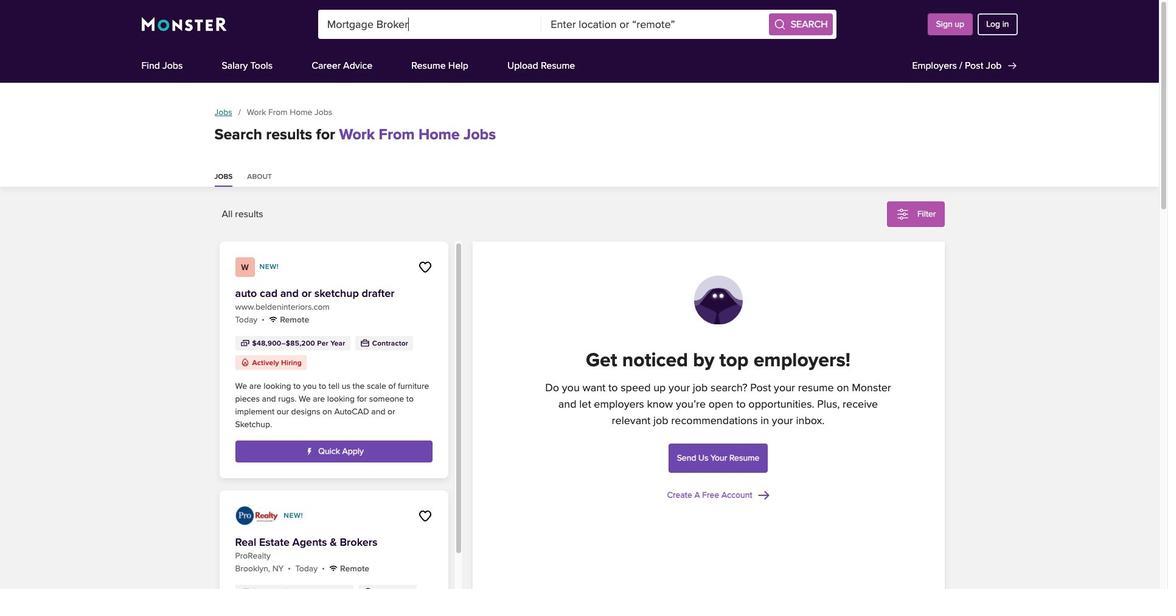 Task type: vqa. For each thing, say whether or not it's contained in the screenshot.
Search Career Advice 'text field'
no



Task type: describe. For each thing, give the bounding box(es) containing it.
auto cad and or sketchup drafter at www.beldeninteriors.com element
[[219, 242, 448, 478]]

real estate agents & brokers at prorealty element
[[219, 491, 448, 589]]

1 tab from the left
[[215, 169, 247, 187]]

monster image
[[142, 17, 227, 32]]

filter image
[[896, 207, 911, 222]]

Enter location or "remote" search field
[[542, 10, 766, 39]]



Task type: locate. For each thing, give the bounding box(es) containing it.
save this job image for auto cad and or sketchup drafter at www.beldeninteriors.com element
[[418, 260, 433, 275]]

1 vertical spatial save this job image
[[418, 509, 433, 524]]

2 tab from the left
[[247, 169, 287, 187]]

filter image
[[896, 207, 911, 222]]

tab
[[215, 169, 247, 187], [247, 169, 287, 187]]

1 save this job image from the top
[[418, 260, 433, 275]]

save this job image inside the real estate agents & brokers at prorealty element
[[418, 509, 433, 524]]

save this job image
[[418, 260, 433, 275], [418, 509, 433, 524]]

prorealty logo image
[[235, 506, 279, 526]]

tab list
[[215, 169, 945, 187]]

Search jobs, keywords, companies search field
[[318, 10, 542, 39]]

save this job image for the real estate agents & brokers at prorealty element
[[418, 509, 433, 524]]

save this job image inside auto cad and or sketchup drafter at www.beldeninteriors.com element
[[418, 260, 433, 275]]

0 vertical spatial save this job image
[[418, 260, 433, 275]]

2 save this job image from the top
[[418, 509, 433, 524]]



